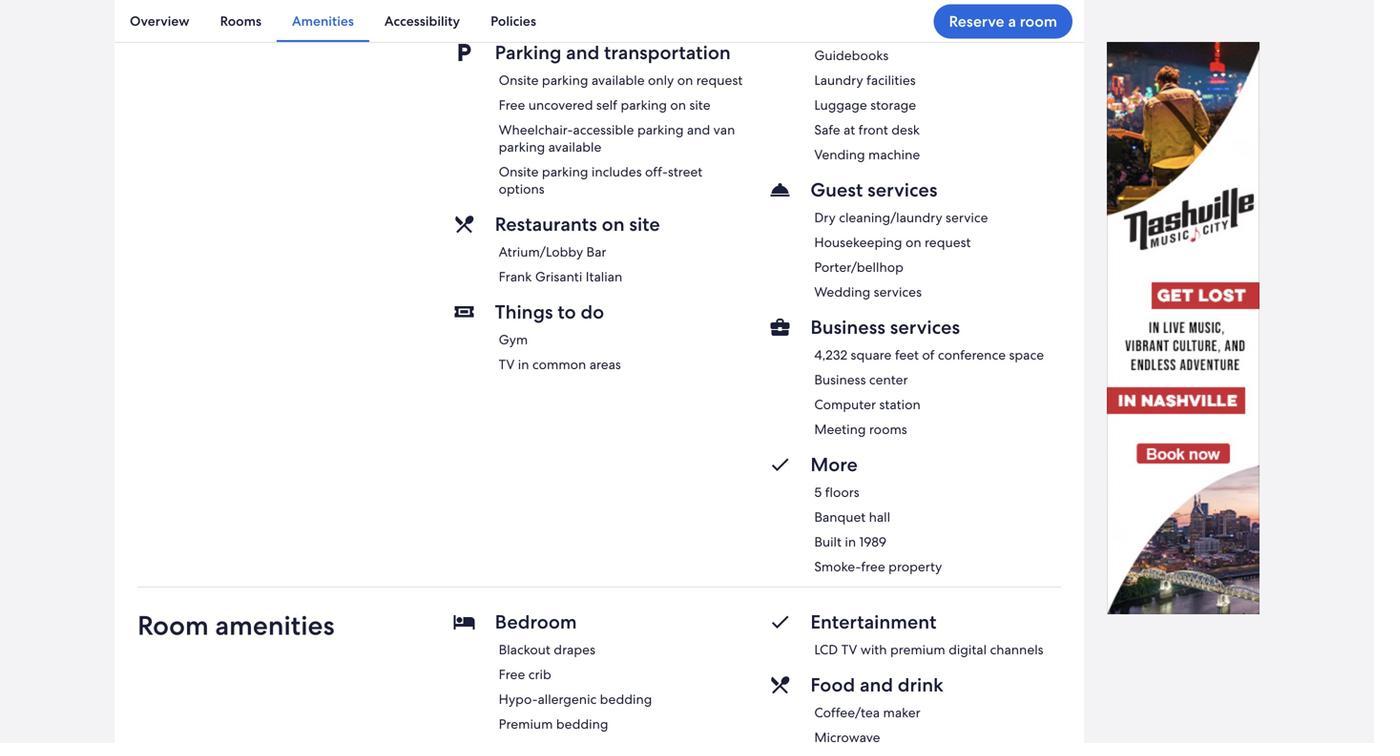 Task type: describe. For each thing, give the bounding box(es) containing it.
1989
[[860, 534, 887, 551]]

in inside gym tv in common areas
[[518, 356, 529, 373]]

floors
[[826, 484, 860, 501]]

hypo-
[[499, 691, 538, 708]]

shop/newsstand
[[841, 22, 942, 39]]

property
[[889, 558, 943, 576]]

food and drink
[[811, 673, 944, 698]]

blackout drapes free crib hypo-allergenic bedding premium bedding
[[499, 642, 652, 733]]

gift
[[815, 22, 838, 39]]

services inside dry cleaning/laundry service housekeeping on request porter/bellhop wedding services
[[874, 283, 922, 301]]

4,232 square feet of conference space business center computer station meeting rooms
[[815, 346, 1045, 438]]

uncovered
[[529, 96, 593, 114]]

some
[[572, 0, 605, 8]]

room
[[1020, 11, 1058, 32]]

9.95);
[[533, 8, 565, 26]]

parking
[[495, 40, 562, 65]]

a
[[1009, 11, 1017, 32]]

digital
[[949, 642, 987, 659]]

list containing overview
[[115, 0, 1085, 42]]

overview link
[[115, 0, 205, 42]]

lcd
[[815, 642, 838, 659]]

off-
[[645, 163, 668, 180]]

policies link
[[476, 0, 552, 42]]

business services
[[811, 315, 961, 340]]

in inside 5 floors banquet hall built in 1989 smoke-free property
[[845, 534, 857, 551]]

parking down wheelchair-
[[542, 163, 589, 180]]

blackout
[[499, 642, 551, 659]]

drink
[[898, 673, 944, 698]]

0 vertical spatial business
[[811, 315, 886, 340]]

parking up uncovered
[[542, 72, 589, 89]]

services for business
[[891, 315, 961, 340]]

accessibility
[[385, 12, 460, 30]]

and for parking
[[566, 40, 600, 65]]

business inside 4,232 square feet of conference space business center computer station meeting rooms
[[815, 371, 866, 388]]

wired
[[568, 8, 602, 26]]

available
[[499, 0, 554, 8]]

facilities
[[867, 72, 916, 89]]

policies
[[491, 12, 537, 30]]

dry
[[815, 209, 836, 226]]

vending
[[815, 146, 866, 163]]

restaurants on site
[[495, 212, 660, 237]]

computer
[[815, 396, 877, 413]]

hall
[[869, 509, 891, 526]]

on up bar
[[602, 212, 625, 237]]

bedroom
[[495, 610, 577, 635]]

reserve a room
[[950, 11, 1058, 32]]

premium
[[499, 716, 553, 733]]

1 vertical spatial bedding
[[556, 716, 609, 733]]

rooms link
[[205, 0, 277, 42]]

with
[[861, 642, 887, 659]]

gym tv in common areas
[[499, 331, 621, 373]]

safe
[[815, 121, 841, 138]]

free
[[862, 558, 886, 576]]

5 floors banquet hall built in 1989 smoke-free property
[[815, 484, 943, 576]]

bar
[[587, 243, 607, 261]]

0 vertical spatial available
[[592, 72, 645, 89]]

maker
[[884, 705, 921, 722]]

channels
[[991, 642, 1044, 659]]

parking up off-
[[638, 121, 684, 138]]

reserve
[[950, 11, 1005, 32]]

feet
[[895, 346, 919, 364]]

atrium/lobby bar frank grisanti italian
[[499, 243, 623, 285]]

meeting
[[815, 421, 866, 438]]

service
[[946, 209, 989, 226]]

at
[[844, 121, 856, 138]]

van
[[714, 121, 736, 138]]

dry cleaning/laundry service housekeeping on request porter/bellhop wedding services
[[815, 209, 989, 301]]

tv for in
[[499, 356, 515, 373]]

common
[[533, 356, 587, 373]]

0 vertical spatial bedding
[[600, 691, 652, 708]]

coffee/tea
[[815, 705, 880, 722]]

guest
[[811, 177, 863, 202]]

storage
[[871, 96, 917, 114]]

request for guest services
[[925, 234, 971, 251]]

machine
[[869, 146, 921, 163]]

parking down only
[[621, 96, 667, 114]]

street
[[668, 163, 703, 180]]

tv for with
[[842, 642, 858, 659]]

areas:
[[649, 0, 684, 8]]

luggage
[[815, 96, 868, 114]]

available in some public areas: wifi (usd 9.95); wired internet (surcharge)
[[499, 0, 725, 26]]

site inside onsite parking available only on request free uncovered self parking on site wheelchair-accessible parking and van parking available onsite parking includes off-street options
[[690, 96, 711, 114]]

things to do
[[495, 300, 604, 325]]

public
[[608, 0, 645, 8]]

station
[[880, 396, 921, 413]]

desk
[[892, 121, 920, 138]]

accessible
[[573, 121, 634, 138]]

more
[[811, 452, 858, 477]]



Task type: locate. For each thing, give the bounding box(es) containing it.
conference
[[938, 346, 1006, 364]]

square
[[851, 346, 892, 364]]

in left '1989'
[[845, 534, 857, 551]]

1 vertical spatial and
[[687, 121, 711, 138]]

and inside onsite parking available only on request free uncovered self parking on site wheelchair-accessible parking and van parking available onsite parking includes off-street options
[[687, 121, 711, 138]]

and for food
[[860, 673, 894, 698]]

parking up options in the left of the page
[[499, 138, 545, 156]]

available down uncovered
[[549, 138, 602, 156]]

amenities link
[[277, 0, 369, 42]]

services up 'of'
[[891, 315, 961, 340]]

laundry
[[815, 72, 864, 89]]

0 vertical spatial site
[[690, 96, 711, 114]]

list
[[115, 0, 1085, 42]]

2 vertical spatial in
[[845, 534, 857, 551]]

available
[[592, 72, 645, 89], [549, 138, 602, 156]]

1 horizontal spatial site
[[690, 96, 711, 114]]

0 vertical spatial free
[[499, 96, 525, 114]]

atrium/lobby
[[499, 243, 583, 261]]

on down cleaning/laundry
[[906, 234, 922, 251]]

wedding
[[815, 283, 871, 301]]

available up self
[[592, 72, 645, 89]]

0 horizontal spatial and
[[566, 40, 600, 65]]

in down gym
[[518, 356, 529, 373]]

business
[[811, 315, 886, 340], [815, 371, 866, 388]]

bedding right 'allergenic'
[[600, 691, 652, 708]]

gift shop/newsstand guidebooks laundry facilities luggage storage safe at front desk vending machine
[[815, 22, 942, 163]]

space
[[1010, 346, 1045, 364]]

2 horizontal spatial and
[[860, 673, 894, 698]]

services for guest
[[868, 177, 938, 202]]

and left van
[[687, 121, 711, 138]]

5
[[815, 484, 822, 501]]

in left some on the top of page
[[557, 0, 568, 8]]

on
[[678, 72, 694, 89], [671, 96, 687, 114], [602, 212, 625, 237], [906, 234, 922, 251]]

free up hypo-
[[499, 666, 525, 684]]

on down only
[[671, 96, 687, 114]]

center
[[870, 371, 909, 388]]

wheelchair-
[[499, 121, 573, 138]]

self
[[597, 96, 618, 114]]

free up wheelchair-
[[499, 96, 525, 114]]

1 free from the top
[[499, 96, 525, 114]]

tv inside gym tv in common areas
[[499, 356, 515, 373]]

front
[[859, 121, 889, 138]]

bedding
[[600, 691, 652, 708], [556, 716, 609, 733]]

4,232
[[815, 346, 848, 364]]

guidebooks
[[815, 47, 889, 64]]

grisanti
[[535, 268, 583, 285]]

cleaning/laundry
[[839, 209, 943, 226]]

onsite parking available only on request free uncovered self parking on site wheelchair-accessible parking and van parking available onsite parking includes off-street options
[[499, 72, 743, 198]]

housekeeping
[[815, 234, 903, 251]]

lcd tv with premium digital channels
[[815, 642, 1044, 659]]

1 vertical spatial tv
[[842, 642, 858, 659]]

request inside onsite parking available only on request free uncovered self parking on site wheelchair-accessible parking and van parking available onsite parking includes off-street options
[[697, 72, 743, 89]]

1 vertical spatial site
[[630, 212, 660, 237]]

1 vertical spatial request
[[925, 234, 971, 251]]

gym
[[499, 331, 528, 348]]

1 vertical spatial free
[[499, 666, 525, 684]]

internet
[[606, 8, 654, 26]]

and up coffee/tea maker
[[860, 673, 894, 698]]

of
[[923, 346, 935, 364]]

coffee/tea maker
[[815, 705, 921, 722]]

banquet
[[815, 509, 866, 526]]

options
[[499, 180, 545, 198]]

business up 4,232
[[811, 315, 886, 340]]

to
[[558, 300, 576, 325]]

2 vertical spatial services
[[891, 315, 961, 340]]

rooms
[[870, 421, 908, 438]]

services up business services
[[874, 283, 922, 301]]

2 horizontal spatial in
[[845, 534, 857, 551]]

italian
[[586, 268, 623, 285]]

0 vertical spatial services
[[868, 177, 938, 202]]

reserve a room button
[[934, 4, 1073, 39]]

request up van
[[697, 72, 743, 89]]

services
[[868, 177, 938, 202], [874, 283, 922, 301], [891, 315, 961, 340]]

0 horizontal spatial in
[[518, 356, 529, 373]]

restaurants
[[495, 212, 598, 237]]

2 onsite from the top
[[499, 163, 539, 180]]

and down wired
[[566, 40, 600, 65]]

business up computer
[[815, 371, 866, 388]]

amenities
[[215, 609, 335, 643]]

wifi
[[687, 0, 714, 8]]

0 vertical spatial request
[[697, 72, 743, 89]]

on right only
[[678, 72, 694, 89]]

frank
[[499, 268, 532, 285]]

overview
[[130, 12, 190, 30]]

1 horizontal spatial tv
[[842, 642, 858, 659]]

0 horizontal spatial request
[[697, 72, 743, 89]]

request for parking and transportation
[[697, 72, 743, 89]]

free inside the blackout drapes free crib hypo-allergenic bedding premium bedding
[[499, 666, 525, 684]]

accessibility link
[[369, 0, 476, 42]]

on inside dry cleaning/laundry service housekeeping on request porter/bellhop wedding services
[[906, 234, 922, 251]]

free
[[499, 96, 525, 114], [499, 666, 525, 684]]

site
[[690, 96, 711, 114], [630, 212, 660, 237]]

request down service
[[925, 234, 971, 251]]

1 horizontal spatial request
[[925, 234, 971, 251]]

onsite down parking
[[499, 72, 539, 89]]

0 horizontal spatial tv
[[499, 356, 515, 373]]

0 vertical spatial in
[[557, 0, 568, 8]]

smoke-
[[815, 558, 862, 576]]

tv right lcd
[[842, 642, 858, 659]]

0 vertical spatial onsite
[[499, 72, 539, 89]]

2 vertical spatial and
[[860, 673, 894, 698]]

room
[[137, 609, 209, 643]]

built
[[815, 534, 842, 551]]

site down off-
[[630, 212, 660, 237]]

1 horizontal spatial in
[[557, 0, 568, 8]]

services up cleaning/laundry
[[868, 177, 938, 202]]

request
[[697, 72, 743, 89], [925, 234, 971, 251]]

transportation
[[604, 40, 731, 65]]

do
[[581, 300, 604, 325]]

(surcharge)
[[657, 8, 725, 26]]

amenities
[[292, 12, 354, 30]]

tv down gym
[[499, 356, 515, 373]]

food
[[811, 673, 856, 698]]

1 onsite from the top
[[499, 72, 539, 89]]

rooms
[[220, 12, 262, 30]]

1 horizontal spatial and
[[687, 121, 711, 138]]

1 vertical spatial business
[[815, 371, 866, 388]]

in inside available in some public areas: wifi (usd 9.95); wired internet (surcharge)
[[557, 0, 568, 8]]

free inside onsite parking available only on request free uncovered self parking on site wheelchair-accessible parking and van parking available onsite parking includes off-street options
[[499, 96, 525, 114]]

1 vertical spatial services
[[874, 283, 922, 301]]

1 vertical spatial available
[[549, 138, 602, 156]]

request inside dry cleaning/laundry service housekeeping on request porter/bellhop wedding services
[[925, 234, 971, 251]]

onsite down wheelchair-
[[499, 163, 539, 180]]

1 vertical spatial onsite
[[499, 163, 539, 180]]

onsite
[[499, 72, 539, 89], [499, 163, 539, 180]]

includes
[[592, 163, 642, 180]]

entertainment
[[811, 610, 937, 635]]

(usd
[[499, 8, 529, 26]]

1 vertical spatial in
[[518, 356, 529, 373]]

0 horizontal spatial site
[[630, 212, 660, 237]]

bedding down 'allergenic'
[[556, 716, 609, 733]]

2 free from the top
[[499, 666, 525, 684]]

site down "transportation"
[[690, 96, 711, 114]]

0 vertical spatial and
[[566, 40, 600, 65]]

0 vertical spatial tv
[[499, 356, 515, 373]]

premium
[[891, 642, 946, 659]]



Task type: vqa. For each thing, say whether or not it's contained in the screenshot.


